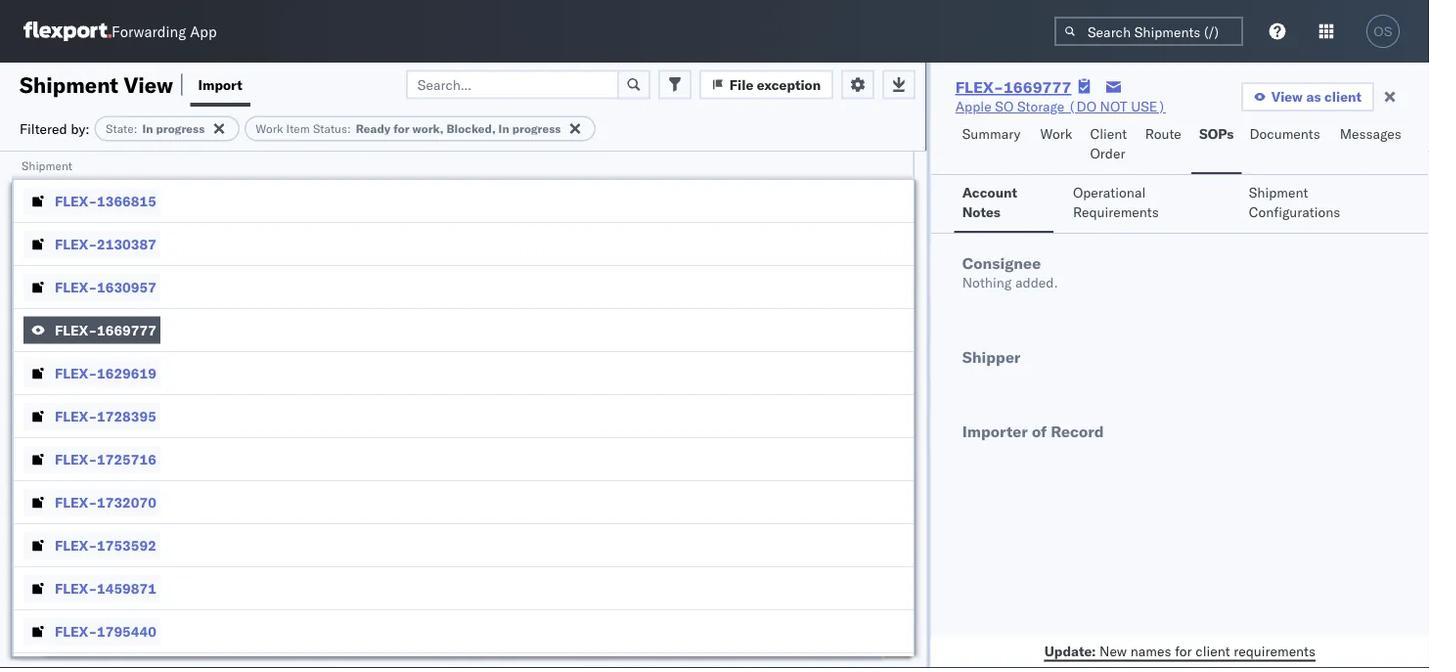 Task type: locate. For each thing, give the bounding box(es) containing it.
1 vertical spatial client
[[1196, 642, 1231, 660]]

flex- down 'flex-1669777' button
[[55, 365, 97, 382]]

work for work item status : ready for work, blocked, in progress
[[256, 121, 283, 136]]

shipment for shipment
[[22, 158, 72, 173]]

for right 'names'
[[1175, 642, 1193, 660]]

client order button
[[1083, 116, 1138, 174]]

forwarding app
[[112, 22, 217, 41]]

flex- down the flex-1629619 button
[[55, 408, 97, 425]]

flex- up the flex-2130387 button at top
[[55, 192, 97, 209]]

flex- for flex-1366815 button
[[55, 192, 97, 209]]

update: new names for client requirements
[[1045, 642, 1316, 660]]

sops
[[1200, 125, 1234, 142]]

2 progress from the left
[[512, 121, 561, 136]]

flex-1669777 down flex-1630957
[[55, 321, 156, 339]]

client left requirements on the right
[[1196, 642, 1231, 660]]

0 horizontal spatial in
[[142, 121, 153, 136]]

filtered by:
[[20, 120, 90, 137]]

operational requirements
[[1073, 184, 1159, 221]]

0 horizontal spatial :
[[134, 121, 137, 136]]

messages
[[1340, 125, 1402, 142]]

work inside 'button'
[[1041, 125, 1073, 142]]

1366815
[[97, 192, 156, 209]]

flex-2130387
[[55, 235, 156, 252]]

0 horizontal spatial flex-1669777
[[55, 321, 156, 339]]

flex- down flex-1366815 button
[[55, 235, 97, 252]]

1 horizontal spatial :
[[347, 121, 351, 136]]

flex-2130387 button
[[23, 230, 160, 258]]

0 horizontal spatial work
[[256, 121, 283, 136]]

view
[[124, 71, 173, 98], [1272, 88, 1303, 105]]

flex- for the flex-1629619 button
[[55, 365, 97, 382]]

: right by:
[[134, 121, 137, 136]]

in right state
[[142, 121, 153, 136]]

1 horizontal spatial progress
[[512, 121, 561, 136]]

1 horizontal spatial in
[[499, 121, 510, 136]]

0 horizontal spatial progress
[[156, 121, 205, 136]]

flex-1728395 button
[[23, 403, 160, 430]]

client right as
[[1325, 88, 1362, 105]]

update:
[[1045, 642, 1096, 660]]

exception
[[757, 76, 821, 93]]

1 vertical spatial shipment
[[22, 158, 72, 173]]

1630957
[[97, 278, 156, 296]]

flex- down the flex-2130387 button at top
[[55, 278, 97, 296]]

1 horizontal spatial flex-1669777
[[956, 77, 1072, 97]]

sops button
[[1192, 116, 1242, 174]]

in
[[142, 121, 153, 136], [499, 121, 510, 136]]

flex-1795440 button
[[23, 618, 160, 645]]

0 horizontal spatial 1669777
[[97, 321, 156, 339]]

forwarding
[[112, 22, 186, 41]]

flex- for 'flex-1732070' button
[[55, 494, 97, 511]]

1 : from the left
[[134, 121, 137, 136]]

order
[[1091, 145, 1126, 162]]

flex- down the flex-1753592 button
[[55, 580, 97, 597]]

1 vertical spatial flex-1669777
[[55, 321, 156, 339]]

progress down import button
[[156, 121, 205, 136]]

shipment inside "shipment configurations"
[[1249, 184, 1309, 201]]

flex-1795440
[[55, 623, 156, 640]]

shipment up configurations
[[1249, 184, 1309, 201]]

shipment up by:
[[20, 71, 118, 98]]

documents
[[1250, 125, 1321, 142]]

flex-1732070 button
[[23, 489, 160, 516]]

0 vertical spatial for
[[394, 121, 410, 136]]

use)
[[1131, 98, 1167, 115]]

flex-1630957
[[55, 278, 156, 296]]

requirements
[[1073, 204, 1159, 221]]

by:
[[71, 120, 90, 137]]

consignee
[[963, 253, 1041, 273]]

flex-1669777 link
[[956, 77, 1072, 97]]

operational
[[1073, 184, 1146, 201]]

1 vertical spatial for
[[1175, 642, 1193, 660]]

(do
[[1069, 98, 1097, 115]]

flex-1669777 up so
[[956, 77, 1072, 97]]

flex- down 'flex-1732070' button
[[55, 537, 97, 554]]

for left "work,"
[[394, 121, 410, 136]]

forwarding app link
[[23, 22, 217, 41]]

client inside button
[[1325, 88, 1362, 105]]

flex-1459871 button
[[23, 575, 160, 602]]

2 in from the left
[[499, 121, 510, 136]]

flex- down flex-1725716 button
[[55, 494, 97, 511]]

flex- for flex-1459871 button
[[55, 580, 97, 597]]

0 vertical spatial shipment
[[20, 71, 118, 98]]

work down apple so storage (do not use) link
[[1041, 125, 1073, 142]]

shipment inside button
[[22, 158, 72, 173]]

2 : from the left
[[347, 121, 351, 136]]

for
[[394, 121, 410, 136], [1175, 642, 1193, 660]]

file
[[730, 76, 754, 93]]

1 horizontal spatial work
[[1041, 125, 1073, 142]]

Search Shipments (/) text field
[[1055, 17, 1244, 46]]

2 vertical spatial shipment
[[1249, 184, 1309, 201]]

work left item in the left top of the page
[[256, 121, 283, 136]]

view up state : in progress
[[124, 71, 173, 98]]

flex-1725716 button
[[23, 446, 160, 473]]

apple so storage (do not use) link
[[956, 97, 1167, 116]]

apple so storage (do not use)
[[956, 98, 1167, 115]]

account notes button
[[955, 175, 1054, 233]]

flex-
[[956, 77, 1004, 97], [55, 192, 97, 209], [55, 235, 97, 252], [55, 278, 97, 296], [55, 321, 97, 339], [55, 365, 97, 382], [55, 408, 97, 425], [55, 451, 97, 468], [55, 494, 97, 511], [55, 537, 97, 554], [55, 580, 97, 597], [55, 623, 97, 640]]

flex-1629619
[[55, 365, 156, 382]]

flex- down flex-1630957 button
[[55, 321, 97, 339]]

file exception
[[730, 76, 821, 93]]

1 vertical spatial 1669777
[[97, 321, 156, 339]]

configurations
[[1249, 204, 1341, 221]]

0 vertical spatial client
[[1325, 88, 1362, 105]]

filtered
[[20, 120, 67, 137]]

shipment down "filtered"
[[22, 158, 72, 173]]

flex- for flex-1725716 button
[[55, 451, 97, 468]]

flex- inside button
[[55, 365, 97, 382]]

0 horizontal spatial client
[[1196, 642, 1231, 660]]

view as client button
[[1242, 82, 1375, 112]]

resize handle column header
[[890, 152, 914, 668]]

view as client
[[1272, 88, 1362, 105]]

account notes
[[963, 184, 1018, 221]]

flex-1366815
[[55, 192, 156, 209]]

1669777 up storage
[[1004, 77, 1072, 97]]

1 horizontal spatial 1669777
[[1004, 77, 1072, 97]]

progress down search... text box
[[512, 121, 561, 136]]

added.
[[1016, 274, 1059, 291]]

ready
[[356, 121, 391, 136]]

flex- for the flex-2130387 button at top
[[55, 235, 97, 252]]

1669777 inside button
[[97, 321, 156, 339]]

nothing
[[963, 274, 1012, 291]]

work for work
[[1041, 125, 1073, 142]]

client
[[1325, 88, 1362, 105], [1196, 642, 1231, 660]]

record
[[1051, 422, 1105, 441]]

importer of record
[[963, 422, 1105, 441]]

file exception button
[[700, 70, 834, 99], [700, 70, 834, 99]]

1669777 up "1629619"
[[97, 321, 156, 339]]

work
[[256, 121, 283, 136], [1041, 125, 1073, 142]]

flex- down flex-1459871 button
[[55, 623, 97, 640]]

flex-1669777 button
[[23, 317, 160, 344]]

flex- for flex-1630957 button
[[55, 278, 97, 296]]

view left as
[[1272, 88, 1303, 105]]

1 horizontal spatial view
[[1272, 88, 1303, 105]]

1459871
[[97, 580, 156, 597]]

apple
[[956, 98, 992, 115]]

1 horizontal spatial client
[[1325, 88, 1362, 105]]

in right the blocked,
[[499, 121, 510, 136]]

flex- down flex-1728395 button
[[55, 451, 97, 468]]

app
[[190, 22, 217, 41]]

consignee nothing added.
[[963, 253, 1059, 291]]

: left ready
[[347, 121, 351, 136]]

0 vertical spatial 1669777
[[1004, 77, 1072, 97]]

client order
[[1091, 125, 1128, 162]]

os
[[1374, 24, 1393, 39]]

1669777
[[1004, 77, 1072, 97], [97, 321, 156, 339]]

os button
[[1361, 9, 1406, 54]]

route
[[1146, 125, 1182, 142]]

0 vertical spatial flex-1669777
[[956, 77, 1072, 97]]



Task type: describe. For each thing, give the bounding box(es) containing it.
not
[[1101, 98, 1128, 115]]

names
[[1131, 642, 1172, 660]]

flex-1366815 button
[[23, 187, 160, 215]]

flex-1753592
[[55, 537, 156, 554]]

state
[[106, 121, 134, 136]]

account
[[963, 184, 1018, 201]]

importer
[[963, 422, 1028, 441]]

messages button
[[1333, 116, 1413, 174]]

operational requirements button
[[1066, 175, 1230, 233]]

summary
[[963, 125, 1021, 142]]

requirements
[[1234, 642, 1316, 660]]

flex-1459871
[[55, 580, 156, 597]]

flex-1630957 button
[[23, 274, 160, 301]]

flex-1629619 button
[[23, 360, 160, 387]]

2130387
[[97, 235, 156, 252]]

shipment button
[[12, 154, 894, 173]]

flexport. image
[[23, 22, 112, 41]]

flex- up apple
[[956, 77, 1004, 97]]

1795440
[[97, 623, 156, 640]]

so
[[996, 98, 1014, 115]]

import
[[198, 76, 242, 93]]

1 in from the left
[[142, 121, 153, 136]]

shipment configurations button
[[1242, 175, 1398, 233]]

shipper
[[963, 347, 1021, 367]]

view inside button
[[1272, 88, 1303, 105]]

1629619
[[97, 365, 156, 382]]

work button
[[1033, 116, 1083, 174]]

1725716
[[97, 451, 156, 468]]

shipment for shipment configurations
[[1249, 184, 1309, 201]]

flex-1732070
[[55, 494, 156, 511]]

flex-1669777 inside button
[[55, 321, 156, 339]]

1732070
[[97, 494, 156, 511]]

summary button
[[955, 116, 1033, 174]]

work item status : ready for work, blocked, in progress
[[256, 121, 561, 136]]

of
[[1032, 422, 1047, 441]]

notes
[[963, 204, 1001, 221]]

flex- for 'flex-1669777' button
[[55, 321, 97, 339]]

flex- for flex-1728395 button
[[55, 408, 97, 425]]

new
[[1100, 642, 1127, 660]]

shipment configurations
[[1249, 184, 1341, 221]]

1728395
[[97, 408, 156, 425]]

flex- for flex-1795440 button
[[55, 623, 97, 640]]

Search... text field
[[406, 70, 619, 99]]

as
[[1307, 88, 1322, 105]]

storage
[[1018, 98, 1065, 115]]

flex-1725716
[[55, 451, 156, 468]]

documents button
[[1242, 116, 1333, 174]]

shipment for shipment view
[[20, 71, 118, 98]]

1 horizontal spatial for
[[1175, 642, 1193, 660]]

flex-1728395
[[55, 408, 156, 425]]

work,
[[413, 121, 444, 136]]

flex-1753592 button
[[23, 532, 160, 559]]

state : in progress
[[106, 121, 205, 136]]

0 horizontal spatial view
[[124, 71, 173, 98]]

client
[[1091, 125, 1128, 142]]

1753592
[[97, 537, 156, 554]]

import button
[[190, 63, 250, 107]]

shipment view
[[20, 71, 173, 98]]

1 progress from the left
[[156, 121, 205, 136]]

flex- for the flex-1753592 button
[[55, 537, 97, 554]]

status
[[313, 121, 347, 136]]

item
[[286, 121, 310, 136]]

route button
[[1138, 116, 1192, 174]]

blocked,
[[447, 121, 496, 136]]

0 horizontal spatial for
[[394, 121, 410, 136]]



Task type: vqa. For each thing, say whether or not it's contained in the screenshot.
top Marvin
no



